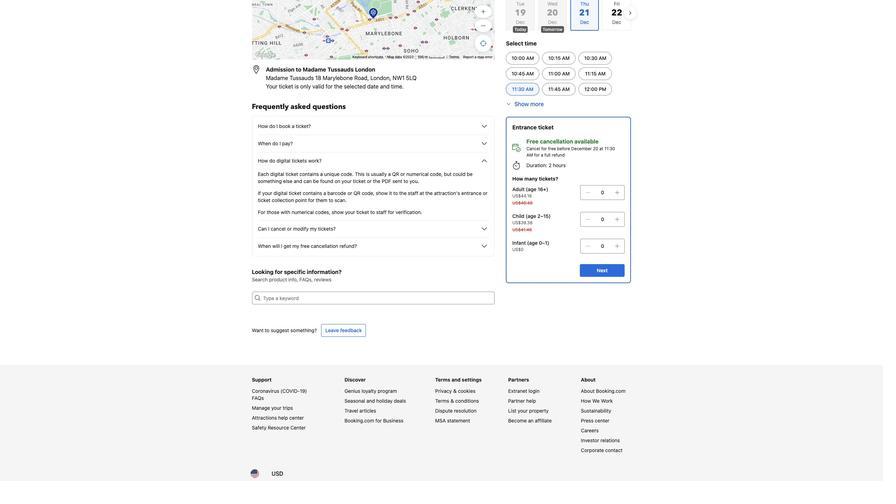 Task type: locate. For each thing, give the bounding box(es) containing it.
digital inside each digital ticket contains a unique code. this is usually a qr or numerical code, but could be something else and can be found on your ticket or the pdf sent to you.
[[271, 171, 284, 177]]

to inside admission to madame tussauds london madame tussauds 18 marylebone road, london, nw1 5lq your ticket is only valid for the selected date and time.
[[296, 66, 302, 73]]

a up them
[[324, 190, 326, 196]]

dec inside fri 22 dec
[[613, 19, 622, 25]]

1 horizontal spatial my
[[310, 226, 317, 232]]

0 horizontal spatial cancellation
[[311, 243, 339, 249]]

0 vertical spatial tussauds
[[328, 66, 354, 73]]

booking.com down 'travel articles' link
[[345, 418, 374, 424]]

tussauds
[[328, 66, 354, 73], [290, 75, 314, 81]]

is
[[295, 83, 299, 90], [366, 171, 370, 177]]

0 vertical spatial 11:30
[[512, 86, 525, 92]]

show
[[376, 190, 388, 196], [332, 209, 344, 215]]

0 vertical spatial show
[[376, 190, 388, 196]]

0 horizontal spatial free
[[301, 243, 310, 249]]

0 horizontal spatial center
[[290, 415, 304, 421]]

am right the 10:00
[[527, 55, 534, 61]]

us$46.48
[[513, 200, 533, 206]]

attractions
[[252, 415, 277, 421]]

0 vertical spatial terms
[[449, 55, 459, 59]]

do left pay?
[[273, 140, 278, 146]]

your down code.
[[342, 178, 352, 184]]

0 horizontal spatial at
[[420, 190, 424, 196]]

1 vertical spatial tickets?
[[318, 226, 336, 232]]

be right can
[[313, 178, 319, 184]]

& for terms
[[451, 398, 454, 404]]

corporate
[[581, 447, 604, 453]]

loyalty
[[362, 388, 377, 394]]

for right valid
[[326, 83, 333, 90]]

1 horizontal spatial cancellation
[[540, 138, 574, 145]]

staff down if your digital ticket contains a barcode or qr code, show it to the staff at the attraction's entrance or ticket collection point for them to scan.
[[377, 209, 387, 215]]

affiliate
[[535, 418, 552, 424]]

dec
[[516, 19, 525, 25], [548, 19, 557, 25], [613, 19, 622, 25]]

center up the center
[[290, 415, 304, 421]]

0 vertical spatial at
[[600, 146, 604, 151]]

(age left 0–1)
[[528, 240, 538, 246]]

when do i pay?
[[258, 140, 293, 146]]

and down 'london,'
[[380, 83, 390, 90]]

a inside dropdown button
[[292, 123, 295, 129]]

center down sustainability
[[595, 418, 610, 424]]

to up only
[[296, 66, 302, 73]]

1 vertical spatial free
[[301, 243, 310, 249]]

1 horizontal spatial 11:30
[[605, 146, 616, 151]]

cancellation inside dropdown button
[[311, 243, 339, 249]]

ticket inside admission to madame tussauds london madame tussauds 18 marylebone road, london, nw1 5lq your ticket is only valid for the selected date and time.
[[279, 83, 293, 90]]

1 horizontal spatial tickets?
[[539, 176, 559, 182]]

entrance ticket
[[513, 124, 554, 131]]

0 horizontal spatial code,
[[362, 190, 375, 196]]

code, inside each digital ticket contains a unique code. this is usually a qr or numerical code, but could be something else and can be found on your ticket or the pdf sent to you.
[[430, 171, 443, 177]]

center
[[291, 425, 306, 431]]

seasonal and holiday deals
[[345, 398, 406, 404]]

dec inside "tue 19 dec today"
[[516, 19, 525, 25]]

0 horizontal spatial tussauds
[[290, 75, 314, 81]]

1 horizontal spatial is
[[366, 171, 370, 177]]

1 vertical spatial 11:30
[[605, 146, 616, 151]]

your inside if your digital ticket contains a barcode or qr code, show it to the staff at the attraction's entrance or ticket collection point for them to scan.
[[262, 190, 272, 196]]

dec down 22
[[613, 19, 622, 25]]

1 horizontal spatial at
[[600, 146, 604, 151]]

1 vertical spatial digital
[[271, 171, 284, 177]]

a left full
[[541, 152, 544, 158]]

i inside when do i pay? dropdown button
[[280, 140, 281, 146]]

travel articles link
[[345, 408, 376, 414]]

how inside dropdown button
[[258, 123, 268, 129]]

2 vertical spatial terms
[[436, 398, 450, 404]]

point
[[295, 197, 307, 203]]

i left book
[[277, 123, 278, 129]]

free inside free cancellation available cancel for free before december 20 at 11:30 am for a full refund
[[549, 146, 556, 151]]

at
[[600, 146, 604, 151], [420, 190, 424, 196]]

or right cancel
[[287, 226, 292, 232]]

a up pdf
[[388, 171, 391, 177]]

2 vertical spatial digital
[[274, 190, 288, 196]]

ticket up else
[[286, 171, 298, 177]]

qr down each digital ticket contains a unique code. this is usually a qr or numerical code, but could be something else and can be found on your ticket or the pdf sent to you.
[[354, 190, 361, 196]]

2 about from the top
[[581, 388, 595, 394]]

your for list
[[518, 408, 528, 414]]

to down barcode
[[329, 197, 334, 203]]

0 horizontal spatial be
[[313, 178, 319, 184]]

0 horizontal spatial staff
[[377, 209, 387, 215]]

0 vertical spatial staff
[[408, 190, 419, 196]]

staff
[[408, 190, 419, 196], [377, 209, 387, 215]]

contains up them
[[303, 190, 322, 196]]

0 vertical spatial code,
[[430, 171, 443, 177]]

2 when from the top
[[258, 243, 271, 249]]

11:30 inside free cancellation available cancel for free before december 20 at 11:30 am for a full refund
[[605, 146, 616, 151]]

them
[[316, 197, 328, 203]]

(age
[[526, 186, 537, 192], [526, 213, 537, 219], [528, 240, 538, 246]]

when
[[258, 140, 271, 146], [258, 243, 271, 249]]

0 vertical spatial 0
[[602, 189, 605, 195]]

dec for 19
[[516, 19, 525, 25]]

2 dec from the left
[[548, 19, 557, 25]]

2 vertical spatial 0
[[602, 243, 605, 249]]

google image
[[254, 50, 277, 60]]

0 vertical spatial digital
[[277, 158, 291, 164]]

dec for 20
[[548, 19, 557, 25]]

1 dec from the left
[[516, 19, 525, 25]]

digital up something at the top left of the page
[[271, 171, 284, 177]]

about up we at the right bottom of page
[[581, 388, 595, 394]]

date
[[368, 83, 379, 90]]

1 vertical spatial be
[[313, 178, 319, 184]]

keyboard
[[353, 55, 367, 59]]

can i cancel or modify my tickets? button
[[258, 225, 489, 233]]

coronavirus (covid-19) faqs
[[252, 388, 307, 401]]

cancellation left refund?
[[311, 243, 339, 249]]

partner help link
[[509, 398, 536, 404]]

0 vertical spatial 20
[[548, 7, 558, 19]]

is left only
[[295, 83, 299, 90]]

my right get
[[293, 243, 299, 249]]

at inside if your digital ticket contains a barcode or qr code, show it to the staff at the attraction's entrance or ticket collection point for them to scan.
[[420, 190, 424, 196]]

terms down privacy
[[436, 398, 450, 404]]

0 horizontal spatial 20
[[548, 7, 558, 19]]

when for when do i pay?
[[258, 140, 271, 146]]

3 dec from the left
[[613, 19, 622, 25]]

0 vertical spatial is
[[295, 83, 299, 90]]

2 vertical spatial do
[[270, 158, 275, 164]]

0 horizontal spatial booking.com
[[345, 418, 374, 424]]

on
[[335, 178, 341, 184]]

0 vertical spatial tickets?
[[539, 176, 559, 182]]

cancellation inside free cancellation available cancel for free before december 20 at 11:30 am for a full refund
[[540, 138, 574, 145]]

19
[[515, 7, 526, 19]]

0 horizontal spatial numerical
[[292, 209, 314, 215]]

dispute resolution
[[436, 408, 477, 414]]

your inside each digital ticket contains a unique code. this is usually a qr or numerical code, but could be something else and can be found on your ticket or the pdf sent to you.
[[342, 178, 352, 184]]

tickets
[[292, 158, 307, 164]]

can
[[258, 226, 267, 232]]

digital up 'collection'
[[274, 190, 288, 196]]

(age inside adult (age 16+) us$44.16
[[526, 186, 537, 192]]

am right 10:45
[[527, 71, 534, 77]]

when left pay?
[[258, 140, 271, 146]]

0 vertical spatial (age
[[526, 186, 537, 192]]

20 inside wed 20 dec tomorrow
[[548, 7, 558, 19]]

digital for your
[[274, 190, 288, 196]]

numerical
[[407, 171, 429, 177], [292, 209, 314, 215]]

tickets?
[[539, 176, 559, 182], [318, 226, 336, 232]]

0 vertical spatial do
[[270, 123, 275, 129]]

contains up can
[[300, 171, 319, 177]]

2 horizontal spatial dec
[[613, 19, 622, 25]]

(age inside infant (age 0–1) us$0
[[528, 240, 538, 246]]

20 down available
[[594, 146, 599, 151]]

do down 'when do i pay?'
[[270, 158, 275, 164]]

the down marylebone
[[334, 83, 343, 90]]

1 vertical spatial do
[[273, 140, 278, 146]]

how inside "dropdown button"
[[258, 158, 268, 164]]

i right can
[[268, 226, 270, 232]]

else
[[283, 178, 293, 184]]

cookies
[[458, 388, 476, 394]]

a right book
[[292, 123, 295, 129]]

(age up us$39.38
[[526, 213, 537, 219]]

how up adult
[[513, 176, 524, 182]]

(age for 16+)
[[526, 186, 537, 192]]

5lq
[[406, 75, 417, 81]]

1 0 from the top
[[602, 189, 605, 195]]

1 vertical spatial 0
[[602, 216, 605, 222]]

numerical down 'point'
[[292, 209, 314, 215]]

0 vertical spatial qr
[[392, 171, 399, 177]]

about for about booking.com
[[581, 388, 595, 394]]

1 horizontal spatial help
[[527, 398, 536, 404]]

1 vertical spatial qr
[[354, 190, 361, 196]]

0 horizontal spatial help
[[278, 415, 288, 421]]

do inside "dropdown button"
[[270, 158, 275, 164]]

contains inside each digital ticket contains a unique code. this is usually a qr or numerical code, but could be something else and can be found on your ticket or the pdf sent to you.
[[300, 171, 319, 177]]

numerical up you.
[[407, 171, 429, 177]]

reviews
[[314, 277, 332, 283]]

1 horizontal spatial staff
[[408, 190, 419, 196]]

11:30 am
[[512, 86, 534, 92]]

booking.com for business
[[345, 418, 404, 424]]

& down the privacy & cookies link
[[451, 398, 454, 404]]

tussauds up only
[[290, 75, 314, 81]]

and down genius loyalty program link
[[367, 398, 375, 404]]

many
[[525, 176, 538, 182]]

dispute
[[436, 408, 453, 414]]

1 vertical spatial about
[[581, 388, 595, 394]]

code,
[[430, 171, 443, 177], [362, 190, 375, 196]]

attraction's
[[434, 190, 460, 196]]

0 vertical spatial booking.com
[[596, 388, 626, 394]]

show down scan.
[[332, 209, 344, 215]]

free right get
[[301, 243, 310, 249]]

to left you.
[[404, 178, 409, 184]]

1 horizontal spatial 20
[[594, 146, 599, 151]]

staff down you.
[[408, 190, 419, 196]]

0 horizontal spatial madame
[[266, 75, 288, 81]]

leave feedback button
[[321, 324, 366, 337]]

0 vertical spatial about
[[581, 377, 596, 383]]

is inside each digital ticket contains a unique code. this is usually a qr or numerical code, but could be something else and can be found on your ticket or the pdf sent to you.
[[366, 171, 370, 177]]

qr
[[392, 171, 399, 177], [354, 190, 361, 196]]

am right "10:15" on the right
[[563, 55, 570, 61]]

& up terms & conditions
[[454, 388, 457, 394]]

20
[[548, 7, 558, 19], [594, 146, 599, 151]]

at right december on the right top of the page
[[600, 146, 604, 151]]

1 vertical spatial contains
[[303, 190, 322, 196]]

0 horizontal spatial my
[[293, 243, 299, 249]]

0 horizontal spatial show
[[332, 209, 344, 215]]

1 horizontal spatial booking.com
[[596, 388, 626, 394]]

for left business
[[376, 418, 382, 424]]

0 vertical spatial help
[[527, 398, 536, 404]]

1 horizontal spatial center
[[595, 418, 610, 424]]

0 vertical spatial cancellation
[[540, 138, 574, 145]]

terms up privacy
[[436, 377, 451, 383]]

1 vertical spatial (age
[[526, 213, 537, 219]]

1 vertical spatial 20
[[594, 146, 599, 151]]

(age inside the child (age 2–15) us$39.38
[[526, 213, 537, 219]]

madame down admission
[[266, 75, 288, 81]]

tomorrow
[[543, 27, 563, 32]]

am for 11:45 am
[[563, 86, 570, 92]]

help up safety resource center
[[278, 415, 288, 421]]

show more button
[[506, 100, 544, 108]]

qr inside if your digital ticket contains a barcode or qr code, show it to the staff at the attraction's entrance or ticket collection point for them to scan.
[[354, 190, 361, 196]]

how down 'frequently'
[[258, 123, 268, 129]]

1 vertical spatial terms
[[436, 377, 451, 383]]

shortcuts
[[368, 55, 383, 59]]

become an affiliate link
[[509, 418, 552, 424]]

contains inside if your digital ticket contains a barcode or qr code, show it to the staff at the attraction's entrance or ticket collection point for them to scan.
[[303, 190, 322, 196]]

conditions
[[456, 398, 479, 404]]

1 horizontal spatial dec
[[548, 19, 557, 25]]

ticket right 'your'
[[279, 83, 293, 90]]

18
[[316, 75, 322, 81]]

am up show more
[[526, 86, 534, 92]]

am for 10:45 am
[[527, 71, 534, 77]]

1 vertical spatial &
[[451, 398, 454, 404]]

genius
[[345, 388, 361, 394]]

1 horizontal spatial code,
[[430, 171, 443, 177]]

0 vertical spatial free
[[549, 146, 556, 151]]

property
[[530, 408, 549, 414]]

20 down wed
[[548, 7, 558, 19]]

3 0 from the top
[[602, 243, 605, 249]]

tickets? up 16+)
[[539, 176, 559, 182]]

1 horizontal spatial be
[[467, 171, 473, 177]]

wed
[[548, 1, 558, 7]]

could
[[453, 171, 466, 177]]

1 when from the top
[[258, 140, 271, 146]]

free up full
[[549, 146, 556, 151]]

dec inside wed 20 dec tomorrow
[[548, 19, 557, 25]]

1 vertical spatial my
[[293, 243, 299, 249]]

0 vertical spatial when
[[258, 140, 271, 146]]

for inside the looking for specific information? search product info, faqs, reviews
[[275, 269, 283, 275]]

1 horizontal spatial numerical
[[407, 171, 429, 177]]

careers link
[[581, 428, 599, 434]]

ticket down the if
[[258, 197, 271, 203]]

am right the 11:00 on the top of page
[[563, 71, 570, 77]]

travel
[[345, 408, 358, 414]]

1 horizontal spatial qr
[[392, 171, 399, 177]]

0 horizontal spatial tickets?
[[318, 226, 336, 232]]

show left it
[[376, 190, 388, 196]]

am down "cancel"
[[527, 152, 533, 158]]

a inside free cancellation available cancel for free before december 20 at 11:30 am for a full refund
[[541, 152, 544, 158]]

1 vertical spatial numerical
[[292, 209, 314, 215]]

terms link
[[449, 55, 459, 59]]

to
[[296, 66, 302, 73], [404, 178, 409, 184], [394, 190, 398, 196], [329, 197, 334, 203], [371, 209, 375, 215], [265, 327, 270, 333]]

cancellation up before
[[540, 138, 574, 145]]

am right "11:15"
[[598, 71, 606, 77]]

0 horizontal spatial qr
[[354, 190, 361, 196]]

about up the 'about booking.com' link
[[581, 377, 596, 383]]

11:30 right december on the right top of the page
[[605, 146, 616, 151]]

0 vertical spatial numerical
[[407, 171, 429, 177]]

1 about from the top
[[581, 377, 596, 383]]

corporate contact
[[581, 447, 623, 453]]

asked
[[291, 102, 311, 111]]

1 vertical spatial at
[[420, 190, 424, 196]]

11:30 up show
[[512, 86, 525, 92]]

1 horizontal spatial show
[[376, 190, 388, 196]]

is right the this
[[366, 171, 370, 177]]

about booking.com link
[[581, 388, 626, 394]]

i left pay?
[[280, 140, 281, 146]]

digital inside if your digital ticket contains a barcode or qr code, show it to the staff at the attraction's entrance or ticket collection point for them to scan.
[[274, 190, 288, 196]]

11:00
[[549, 71, 561, 77]]

i inside when will i get my free cancellation refund? dropdown button
[[281, 243, 283, 249]]

region
[[501, 0, 637, 34]]

am right the 10:30
[[599, 55, 607, 61]]

map
[[388, 55, 395, 59]]

2 vertical spatial (age
[[528, 240, 538, 246]]

your up attractions help center link
[[272, 405, 282, 411]]

investor relations
[[581, 437, 620, 443]]

free for will
[[301, 243, 310, 249]]

1 horizontal spatial free
[[549, 146, 556, 151]]

tussauds up marylebone
[[328, 66, 354, 73]]

booking.com up work
[[596, 388, 626, 394]]

Type a keyword field
[[261, 292, 495, 304]]

your down partner help on the right of page
[[518, 408, 528, 414]]

0 horizontal spatial 11:30
[[512, 86, 525, 92]]

500
[[418, 55, 424, 59]]

tickets? down the codes,
[[318, 226, 336, 232]]

info,
[[289, 277, 298, 283]]

do left book
[[270, 123, 275, 129]]

2 0 from the top
[[602, 216, 605, 222]]

0 horizontal spatial dec
[[516, 19, 525, 25]]

be right could
[[467, 171, 473, 177]]

1 vertical spatial help
[[278, 415, 288, 421]]

for right 'point'
[[308, 197, 315, 203]]

am right 11:45
[[563, 86, 570, 92]]

staff inside if your digital ticket contains a barcode or qr code, show it to the staff at the attraction's entrance or ticket collection point for them to scan.
[[408, 190, 419, 196]]

madame
[[303, 66, 326, 73], [266, 75, 288, 81]]

1 vertical spatial when
[[258, 243, 271, 249]]

how many tickets?
[[513, 176, 559, 182]]

i for get
[[281, 243, 283, 249]]

0 vertical spatial &
[[454, 388, 457, 394]]

1 vertical spatial cancellation
[[311, 243, 339, 249]]

1 vertical spatial booking.com
[[345, 418, 374, 424]]

duration:
[[527, 162, 548, 168]]

a
[[475, 55, 477, 59], [292, 123, 295, 129], [541, 152, 544, 158], [320, 171, 323, 177], [388, 171, 391, 177], [324, 190, 326, 196]]

become an affiliate
[[509, 418, 552, 424]]

i inside how do i book a ticket? dropdown button
[[277, 123, 278, 129]]

ticket down the this
[[353, 178, 366, 184]]

0 horizontal spatial is
[[295, 83, 299, 90]]

1 horizontal spatial madame
[[303, 66, 326, 73]]

safety
[[252, 425, 267, 431]]

0 vertical spatial contains
[[300, 171, 319, 177]]

(age for 2–15)
[[526, 213, 537, 219]]

1 vertical spatial code,
[[362, 190, 375, 196]]

codes,
[[315, 209, 331, 215]]

1 vertical spatial is
[[366, 171, 370, 177]]

digital inside "dropdown button"
[[277, 158, 291, 164]]

cancel
[[527, 146, 541, 151]]

verification.
[[396, 209, 423, 215]]

digital for do
[[277, 158, 291, 164]]

your right the if
[[262, 190, 272, 196]]

looking
[[252, 269, 274, 275]]

do for book
[[270, 123, 275, 129]]

free inside dropdown button
[[301, 243, 310, 249]]

and inside each digital ticket contains a unique code. this is usually a qr or numerical code, but could be something else and can be found on your ticket or the pdf sent to you.
[[294, 178, 302, 184]]

for up product
[[275, 269, 283, 275]]

qr up the sent
[[392, 171, 399, 177]]

seasonal and holiday deals link
[[345, 398, 406, 404]]

and
[[380, 83, 390, 90], [294, 178, 302, 184], [452, 377, 461, 383], [367, 398, 375, 404]]

the down usually
[[373, 178, 381, 184]]

discover
[[345, 377, 366, 383]]



Task type: vqa. For each thing, say whether or not it's contained in the screenshot.
bottom why
no



Task type: describe. For each thing, give the bounding box(es) containing it.
at inside free cancellation available cancel for free before december 20 at 11:30 am for a full refund
[[600, 146, 604, 151]]

am for 10:30 am
[[599, 55, 607, 61]]

privacy
[[436, 388, 452, 394]]

extranet login
[[509, 388, 540, 394]]

us$44.16
[[513, 193, 532, 199]]

terms & conditions
[[436, 398, 479, 404]]

faqs
[[252, 395, 264, 401]]

become
[[509, 418, 527, 424]]

report a map error link
[[464, 55, 493, 59]]

do for tickets
[[270, 158, 275, 164]]

investor relations link
[[581, 437, 620, 443]]

dispute resolution link
[[436, 408, 477, 414]]

if
[[258, 190, 261, 196]]

to right want
[[265, 327, 270, 333]]

1 vertical spatial show
[[332, 209, 344, 215]]

map data ©2023
[[388, 55, 414, 59]]

pm
[[599, 86, 607, 92]]

something
[[258, 178, 282, 184]]

will
[[273, 243, 280, 249]]

am for 11:15 am
[[598, 71, 606, 77]]

how for how do i book a ticket?
[[258, 123, 268, 129]]

an
[[529, 418, 534, 424]]

manage
[[252, 405, 270, 411]]

10:00 am
[[512, 55, 534, 61]]

is inside admission to madame tussauds london madame tussauds 18 marylebone road, london, nw1 5lq your ticket is only valid for the selected date and time.
[[295, 83, 299, 90]]

msa
[[436, 418, 446, 424]]

am inside free cancellation available cancel for free before december 20 at 11:30 am for a full refund
[[527, 152, 533, 158]]

for up full
[[542, 146, 547, 151]]

more
[[531, 101, 544, 107]]

keyboard shortcuts
[[353, 55, 383, 59]]

i for pay?
[[280, 140, 281, 146]]

for
[[258, 209, 266, 215]]

tickets? inside dropdown button
[[318, 226, 336, 232]]

or down usually
[[367, 178, 372, 184]]

or right entrance
[[483, 190, 488, 196]]

1 horizontal spatial tussauds
[[328, 66, 354, 73]]

fri
[[614, 1, 620, 7]]

when will i get my free cancellation refund? button
[[258, 242, 489, 250]]

faqs,
[[300, 277, 313, 283]]

today
[[515, 27, 527, 32]]

selected
[[344, 83, 366, 90]]

terms and settings
[[436, 377, 482, 383]]

11:15 am
[[586, 71, 606, 77]]

how for how many tickets?
[[513, 176, 524, 182]]

or inside dropdown button
[[287, 226, 292, 232]]

about for about
[[581, 377, 596, 383]]

manage your trips
[[252, 405, 293, 411]]

show inside if your digital ticket contains a barcode or qr code, show it to the staff at the attraction's entrance or ticket collection point for them to scan.
[[376, 190, 388, 196]]

1 vertical spatial staff
[[377, 209, 387, 215]]

map region
[[252, 0, 495, 60]]

10:00
[[512, 55, 525, 61]]

articles
[[360, 408, 376, 414]]

modify
[[293, 226, 309, 232]]

to right it
[[394, 190, 398, 196]]

ticket?
[[296, 123, 311, 129]]

sustainability
[[581, 408, 612, 414]]

want to suggest something?
[[252, 327, 317, 333]]

500 m
[[418, 55, 429, 59]]

how for how do digital tickets work?
[[258, 158, 268, 164]]

ticket up 'point'
[[289, 190, 302, 196]]

free for cancellation
[[549, 146, 556, 151]]

the right it
[[400, 190, 407, 196]]

am for 11:00 am
[[563, 71, 570, 77]]

am for 10:00 am
[[527, 55, 534, 61]]

help for partner
[[527, 398, 536, 404]]

16+)
[[538, 186, 549, 192]]

the inside each digital ticket contains a unique code. this is usually a qr or numerical code, but could be something else and can be found on your ticket or the pdf sent to you.
[[373, 178, 381, 184]]

and inside admission to madame tussauds london madame tussauds 18 marylebone road, london, nw1 5lq your ticket is only valid for the selected date and time.
[[380, 83, 390, 90]]

am for 10:15 am
[[563, 55, 570, 61]]

and up the privacy & cookies link
[[452, 377, 461, 383]]

your down scan.
[[345, 209, 355, 215]]

holiday
[[377, 398, 393, 404]]

0 vertical spatial my
[[310, 226, 317, 232]]

for left verification.
[[388, 209, 395, 215]]

report a map error
[[464, 55, 493, 59]]

seasonal
[[345, 398, 365, 404]]

program
[[378, 388, 397, 394]]

to inside each digital ticket contains a unique code. this is usually a qr or numerical code, but could be something else and can be found on your ticket or the pdf sent to you.
[[404, 178, 409, 184]]

when for when will i get my free cancellation refund?
[[258, 243, 271, 249]]

(age for 0–1)
[[528, 240, 538, 246]]

terms for terms and settings
[[436, 377, 451, 383]]

barcode
[[328, 190, 346, 196]]

infant
[[513, 240, 526, 246]]

terms for terms & conditions
[[436, 398, 450, 404]]

nw1
[[393, 75, 405, 81]]

to down if your digital ticket contains a barcode or qr code, show it to the staff at the attraction's entrance or ticket collection point for them to scan.
[[371, 209, 375, 215]]

admission to madame tussauds london madame tussauds 18 marylebone road, london, nw1 5lq your ticket is only valid for the selected date and time.
[[266, 66, 417, 90]]

work?
[[308, 158, 322, 164]]

login
[[529, 388, 540, 394]]

the left attraction's
[[426, 190, 433, 196]]

if your digital ticket contains a barcode or qr code, show it to the staff at the attraction's entrance or ticket collection point for them to scan.
[[258, 190, 488, 203]]

partners
[[509, 377, 530, 383]]

or up the sent
[[401, 171, 405, 177]]

a left 'map'
[[475, 55, 477, 59]]

free
[[527, 138, 539, 145]]

work
[[601, 398, 613, 404]]

your for if
[[262, 190, 272, 196]]

0 vertical spatial be
[[467, 171, 473, 177]]

a up found
[[320, 171, 323, 177]]

select
[[506, 40, 524, 47]]

ticket up free on the top of the page
[[539, 124, 554, 131]]

december
[[572, 146, 592, 151]]

how for how we work
[[581, 398, 592, 404]]

deals
[[394, 398, 406, 404]]

for inside admission to madame tussauds london madame tussauds 18 marylebone road, london, nw1 5lq your ticket is only valid for the selected date and time.
[[326, 83, 333, 90]]

20 inside free cancellation available cancel for free before december 20 at 11:30 am for a full refund
[[594, 146, 599, 151]]

0 for infant (age 0–1)
[[602, 243, 605, 249]]

relations
[[601, 437, 620, 443]]

am for 11:30 am
[[526, 86, 534, 92]]

select time
[[506, 40, 537, 47]]

resolution
[[454, 408, 477, 414]]

2–15)
[[538, 213, 551, 219]]

for down "cancel"
[[535, 152, 540, 158]]

11:45
[[549, 86, 561, 92]]

pdf
[[382, 178, 391, 184]]

can
[[304, 178, 312, 184]]

london,
[[371, 75, 391, 81]]

1 vertical spatial madame
[[266, 75, 288, 81]]

numerical inside each digital ticket contains a unique code. this is usually a qr or numerical code, but could be something else and can be found on your ticket or the pdf sent to you.
[[407, 171, 429, 177]]

child (age 2–15) us$39.38
[[513, 213, 551, 225]]

code, inside if your digital ticket contains a barcode or qr code, show it to the staff at the attraction's entrance or ticket collection point for them to scan.
[[362, 190, 375, 196]]

region containing 19
[[501, 0, 637, 34]]

fri 22 dec
[[612, 1, 623, 25]]

careers
[[581, 428, 599, 434]]

adult (age 16+) us$44.16
[[513, 186, 549, 199]]

terms for terms link in the top right of the page
[[449, 55, 459, 59]]

get
[[284, 243, 291, 249]]

valid
[[313, 83, 324, 90]]

list your property
[[509, 408, 549, 414]]

statement
[[448, 418, 471, 424]]

do for pay?
[[273, 140, 278, 146]]

how do digital tickets work? button
[[258, 157, 489, 165]]

manage your trips link
[[252, 405, 293, 411]]

i inside can i cancel or modify my tickets? dropdown button
[[268, 226, 270, 232]]

frequently asked questions
[[252, 102, 346, 111]]

1 vertical spatial tussauds
[[290, 75, 314, 81]]

qr inside each digital ticket contains a unique code. this is usually a qr or numerical code, but could be something else and can be found on your ticket or the pdf sent to you.
[[392, 171, 399, 177]]

how do digital tickets work? element
[[258, 165, 489, 216]]

©2023
[[403, 55, 414, 59]]

0 for child (age 2–15)
[[602, 216, 605, 222]]

you.
[[410, 178, 420, 184]]

19)
[[300, 388, 307, 394]]

for inside if your digital ticket contains a barcode or qr code, show it to the staff at the attraction's entrance or ticket collection point for them to scan.
[[308, 197, 315, 203]]

how do digital tickets work?
[[258, 158, 322, 164]]

partner
[[509, 398, 525, 404]]

the inside admission to madame tussauds london madame tussauds 18 marylebone road, london, nw1 5lq your ticket is only valid for the selected date and time.
[[334, 83, 343, 90]]

10:15 am
[[549, 55, 570, 61]]

collection
[[272, 197, 294, 203]]

infant (age 0–1) us$0
[[513, 240, 550, 252]]

help for attractions
[[278, 415, 288, 421]]

your for manage
[[272, 405, 282, 411]]

& for privacy
[[454, 388, 457, 394]]

error
[[486, 55, 493, 59]]

full
[[545, 152, 551, 158]]

0 for adult (age 16+)
[[602, 189, 605, 195]]

ticket down if your digital ticket contains a barcode or qr code, show it to the staff at the attraction's entrance or ticket collection point for them to scan.
[[357, 209, 369, 215]]

0 vertical spatial madame
[[303, 66, 326, 73]]

tue
[[517, 1, 525, 7]]

i for book
[[277, 123, 278, 129]]

usd
[[272, 471, 284, 477]]

11:00 am
[[549, 71, 570, 77]]

a inside if your digital ticket contains a barcode or qr code, show it to the staff at the attraction's entrance or ticket collection point for them to scan.
[[324, 190, 326, 196]]

or right barcode
[[348, 190, 352, 196]]

frequently
[[252, 102, 289, 111]]



